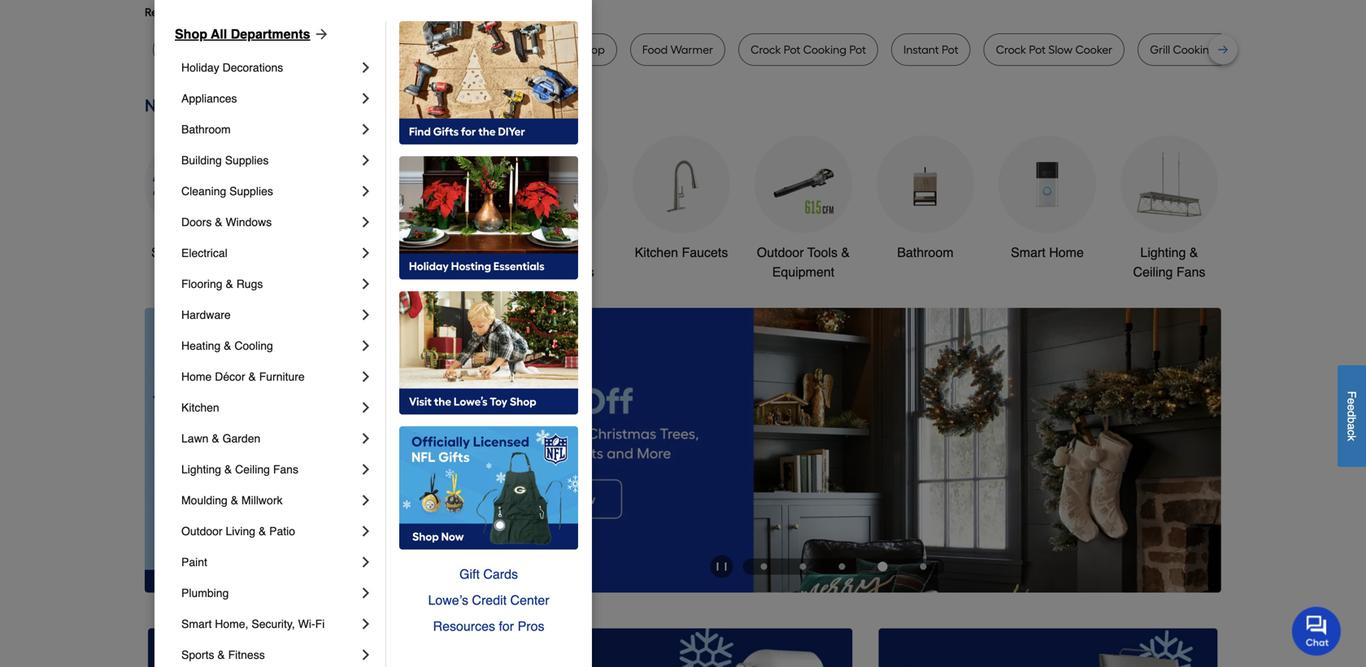 Task type: describe. For each thing, give the bounding box(es) containing it.
lawn
[[181, 432, 209, 445]]

c
[[1346, 430, 1359, 435]]

lighting inside lighting & ceiling fans
[[1141, 245, 1187, 260]]

countertop
[[546, 43, 605, 57]]

gift cards
[[460, 567, 518, 582]]

chevron right image for smart home, security, wi-fi
[[358, 616, 374, 632]]

lawn & garden
[[181, 432, 261, 445]]

garden
[[223, 432, 261, 445]]

officially licensed n f l gifts. shop now. image
[[399, 426, 579, 550]]

moulding & millwork link
[[181, 485, 358, 516]]

& inside lighting & ceiling fans
[[1190, 245, 1199, 260]]

visit the lowe's toy shop. image
[[399, 291, 579, 415]]

k
[[1346, 435, 1359, 441]]

1 cooker from the left
[[412, 43, 449, 57]]

find gifts for the diyer. image
[[399, 21, 579, 145]]

resources for pros
[[433, 619, 545, 634]]

triple
[[354, 43, 382, 57]]

2 cooking from the left
[[1174, 43, 1217, 57]]

appliances link
[[181, 83, 358, 114]]

& inside outdoor tools & equipment
[[842, 245, 850, 260]]

sports & fitness link
[[181, 640, 358, 667]]

gift cards link
[[399, 561, 579, 587]]

triple slow cooker
[[354, 43, 449, 57]]

shop all deals
[[151, 245, 236, 260]]

1 tools from the left
[[423, 245, 453, 260]]

equipment
[[773, 264, 835, 279]]

smart home, security, wi-fi
[[181, 618, 325, 631]]

building supplies
[[181, 154, 269, 167]]

& inside 'link'
[[259, 525, 266, 538]]

heating
[[181, 339, 221, 352]]

food
[[643, 43, 668, 57]]

christmas decorations link
[[511, 135, 609, 282]]

crock pot slow cooker
[[996, 43, 1113, 57]]

kitchen for kitchen
[[181, 401, 219, 414]]

2 horizontal spatial for
[[499, 619, 514, 634]]

pros
[[518, 619, 545, 634]]

rugs
[[237, 277, 263, 290]]

chevron right image for cleaning supplies
[[358, 183, 374, 199]]

lowe's credit center link
[[399, 587, 579, 613]]

1 vertical spatial lighting
[[181, 463, 221, 476]]

sports
[[181, 648, 214, 661]]

microwave countertop
[[487, 43, 605, 57]]

pot for crock pot cooking pot
[[784, 43, 801, 57]]

decorations for christmas
[[525, 264, 595, 279]]

security,
[[252, 618, 295, 631]]

chevron right image for paint
[[358, 554, 374, 570]]

0 vertical spatial lighting & ceiling fans link
[[1121, 135, 1219, 282]]

f e e d b a c k button
[[1338, 365, 1367, 467]]

home inside "link"
[[1050, 245, 1085, 260]]

pot for crock pot slow cooker
[[1030, 43, 1046, 57]]

arrow right image
[[310, 26, 330, 42]]

recommended searches for you
[[145, 5, 312, 19]]

building
[[181, 154, 222, 167]]

arrow right image
[[1192, 450, 1208, 467]]

supplies for building supplies
[[225, 154, 269, 167]]

scroll to item #3 image
[[823, 563, 862, 570]]

lowe's credit center
[[428, 593, 550, 608]]

microwave
[[487, 43, 543, 57]]

shop
[[151, 245, 182, 260]]

home décor & furniture link
[[181, 361, 358, 392]]

flooring & rugs link
[[181, 269, 358, 299]]

heating & cooling link
[[181, 330, 358, 361]]

outdoor for outdoor living & patio
[[181, 525, 223, 538]]

outdoor tools & equipment link
[[755, 135, 853, 282]]

smart home, security, wi-fi link
[[181, 609, 358, 640]]

chevron right image for lighting & ceiling fans
[[358, 461, 374, 478]]

f
[[1346, 391, 1359, 398]]

smart for smart home
[[1011, 245, 1046, 260]]

sports & fitness
[[181, 648, 265, 661]]

warming
[[1263, 43, 1311, 57]]

scroll to item #4 element
[[862, 562, 904, 571]]

holiday hosting essentials. image
[[399, 156, 579, 280]]

smart for smart home, security, wi-fi
[[181, 618, 212, 631]]

& inside "link"
[[226, 277, 233, 290]]

plumbing link
[[181, 578, 358, 609]]

faucets
[[682, 245, 729, 260]]

home décor & furniture
[[181, 370, 305, 383]]

all for shop
[[185, 245, 199, 260]]

a
[[1346, 423, 1359, 430]]

doors & windows link
[[181, 207, 358, 238]]

paint link
[[181, 547, 358, 578]]

all for shop
[[211, 26, 227, 41]]

smart home
[[1011, 245, 1085, 260]]

flooring & rugs
[[181, 277, 263, 290]]

holiday decorations
[[181, 61, 283, 74]]

heating & cooling
[[181, 339, 273, 352]]

ceiling inside lighting & ceiling fans
[[1134, 264, 1174, 279]]

resources
[[433, 619, 496, 634]]

scroll to item #5 image
[[904, 563, 943, 570]]

cards
[[484, 567, 518, 582]]

chevron right image for kitchen
[[358, 399, 374, 416]]

resources for pros link
[[399, 613, 579, 640]]

millwork
[[242, 494, 283, 507]]

food warmer
[[643, 43, 714, 57]]

plumbing
[[181, 587, 229, 600]]

2 pot from the left
[[850, 43, 867, 57]]

moulding
[[181, 494, 228, 507]]

electrical link
[[181, 238, 358, 269]]

chevron right image for moulding & millwork
[[358, 492, 374, 509]]

tools inside outdoor tools & equipment
[[808, 245, 838, 260]]

holiday
[[181, 61, 219, 74]]

patio
[[269, 525, 295, 538]]

christmas decorations
[[525, 245, 595, 279]]



Task type: locate. For each thing, give the bounding box(es) containing it.
1 horizontal spatial you
[[438, 5, 457, 19]]

e up b
[[1346, 404, 1359, 411]]

shop these last-minute gifts. $99 or less. quantities are limited and won't last. image
[[145, 308, 408, 593]]

1 horizontal spatial cooking
[[1174, 43, 1217, 57]]

shop all deals link
[[145, 135, 242, 262]]

you for recommended searches for you
[[293, 5, 312, 19]]

9 chevron right image from the top
[[358, 585, 374, 601]]

1 horizontal spatial lighting
[[1141, 245, 1187, 260]]

instant pot
[[904, 43, 959, 57]]

1 horizontal spatial bathroom link
[[877, 135, 975, 262]]

supplies up windows at the top of the page
[[230, 185, 273, 198]]

building supplies link
[[181, 145, 358, 176]]

7 chevron right image from the top
[[358, 461, 374, 478]]

&
[[1252, 43, 1260, 57], [215, 216, 223, 229], [842, 245, 850, 260], [1190, 245, 1199, 260], [226, 277, 233, 290], [224, 339, 231, 352], [249, 370, 256, 383], [212, 432, 219, 445], [225, 463, 232, 476], [231, 494, 238, 507], [259, 525, 266, 538], [218, 648, 225, 661]]

1 chevron right image from the top
[[358, 121, 374, 138]]

0 horizontal spatial ceiling
[[235, 463, 270, 476]]

hardware link
[[181, 299, 358, 330]]

0 horizontal spatial lighting & ceiling fans link
[[181, 454, 358, 485]]

shop all departments
[[175, 26, 310, 41]]

2 crock from the left
[[996, 43, 1027, 57]]

1 vertical spatial outdoor
[[181, 525, 223, 538]]

crock right instant pot
[[996, 43, 1027, 57]]

doors
[[181, 216, 212, 229]]

4 chevron right image from the top
[[358, 214, 374, 230]]

doors & windows
[[181, 216, 272, 229]]

for right suggestions
[[420, 5, 435, 19]]

more
[[325, 5, 352, 19]]

kitchen faucets
[[635, 245, 729, 260]]

supplies up cleaning supplies
[[225, 154, 269, 167]]

more suggestions for you
[[325, 5, 457, 19]]

kitchen left the faucets
[[635, 245, 679, 260]]

chevron right image for home décor & furniture
[[358, 369, 374, 385]]

1 horizontal spatial outdoor
[[757, 245, 804, 260]]

2 slow from the left
[[1049, 43, 1073, 57]]

e
[[1346, 398, 1359, 404], [1346, 404, 1359, 411]]

1 horizontal spatial for
[[420, 5, 435, 19]]

8 chevron right image from the top
[[358, 554, 374, 570]]

holiday decorations link
[[181, 52, 358, 83]]

decorations down shop all departments 'link'
[[223, 61, 283, 74]]

kitchen up lawn
[[181, 401, 219, 414]]

for for suggestions
[[420, 5, 435, 19]]

outdoor up equipment on the top of the page
[[757, 245, 804, 260]]

suggestions
[[354, 5, 418, 19]]

scroll to item #1 image
[[745, 563, 784, 570]]

0 horizontal spatial fans
[[273, 463, 299, 476]]

all inside shop all deals link
[[185, 245, 199, 260]]

1 vertical spatial lighting & ceiling fans
[[181, 463, 299, 476]]

e up d
[[1346, 398, 1359, 404]]

you for more suggestions for you
[[438, 5, 457, 19]]

6 chevron right image from the top
[[358, 399, 374, 416]]

center
[[511, 593, 550, 608]]

4 chevron right image from the top
[[358, 276, 374, 292]]

rack
[[1314, 43, 1339, 57]]

cleaning supplies
[[181, 185, 273, 198]]

pot
[[784, 43, 801, 57], [850, 43, 867, 57], [942, 43, 959, 57], [1030, 43, 1046, 57]]

recommended searches for you heading
[[145, 4, 1222, 20]]

more suggestions for you link
[[325, 4, 470, 20]]

lighting
[[1141, 245, 1187, 260], [181, 463, 221, 476]]

1 horizontal spatial tools
[[808, 245, 838, 260]]

1 vertical spatial fans
[[273, 463, 299, 476]]

gift
[[460, 567, 480, 582]]

all
[[211, 26, 227, 41], [185, 245, 199, 260]]

cooling
[[235, 339, 273, 352]]

1 horizontal spatial kitchen
[[635, 245, 679, 260]]

0 horizontal spatial cooker
[[412, 43, 449, 57]]

crock for crock pot cooking pot
[[751, 43, 781, 57]]

home,
[[215, 618, 249, 631]]

1 vertical spatial all
[[185, 245, 199, 260]]

0 vertical spatial decorations
[[223, 61, 283, 74]]

0 vertical spatial home
[[1050, 245, 1085, 260]]

0 vertical spatial lighting
[[1141, 245, 1187, 260]]

chevron right image for holiday decorations
[[358, 59, 374, 76]]

decorations down christmas
[[525, 264, 595, 279]]

f e e d b a c k
[[1346, 391, 1359, 441]]

outdoor living & patio
[[181, 525, 295, 538]]

for left pros
[[499, 619, 514, 634]]

5 chevron right image from the top
[[358, 307, 374, 323]]

1 vertical spatial home
[[181, 370, 212, 383]]

crock right warmer
[[751, 43, 781, 57]]

1 vertical spatial ceiling
[[235, 463, 270, 476]]

0 horizontal spatial lighting & ceiling fans
[[181, 463, 299, 476]]

1 horizontal spatial fans
[[1177, 264, 1206, 279]]

0 horizontal spatial crock
[[751, 43, 781, 57]]

chevron right image for doors & windows
[[358, 214, 374, 230]]

0 vertical spatial smart
[[1011, 245, 1046, 260]]

75 percent off all artificial christmas trees, holiday lights and more. image
[[434, 308, 1222, 593]]

shop
[[175, 26, 207, 41]]

0 horizontal spatial tools
[[423, 245, 453, 260]]

home
[[1050, 245, 1085, 260], [181, 370, 212, 383]]

1 vertical spatial bathroom
[[898, 245, 954, 260]]

crock pot cooking pot
[[751, 43, 867, 57]]

pot for instant pot
[[942, 43, 959, 57]]

chevron right image for bathroom
[[358, 121, 374, 138]]

1 horizontal spatial slow
[[1049, 43, 1073, 57]]

outdoor down moulding
[[181, 525, 223, 538]]

10 chevron right image from the top
[[358, 616, 374, 632]]

1 horizontal spatial ceiling
[[1134, 264, 1174, 279]]

0 vertical spatial supplies
[[225, 154, 269, 167]]

chevron right image
[[358, 121, 374, 138], [358, 152, 374, 168], [358, 183, 374, 199], [358, 214, 374, 230], [358, 307, 374, 323], [358, 369, 374, 385], [358, 430, 374, 447], [358, 492, 374, 509], [358, 523, 374, 539]]

chevron right image for outdoor living & patio
[[358, 523, 374, 539]]

outdoor tools & equipment
[[757, 245, 850, 279]]

0 horizontal spatial bathroom
[[181, 123, 231, 136]]

1 vertical spatial kitchen
[[181, 401, 219, 414]]

5 chevron right image from the top
[[358, 338, 374, 354]]

1 horizontal spatial bathroom
[[898, 245, 954, 260]]

appliances
[[181, 92, 237, 105]]

fans
[[1177, 264, 1206, 279], [273, 463, 299, 476]]

0 vertical spatial bathroom
[[181, 123, 231, 136]]

electrical
[[181, 247, 228, 260]]

3 chevron right image from the top
[[358, 183, 374, 199]]

chevron right image for heating & cooling
[[358, 338, 374, 354]]

1 slow from the left
[[385, 43, 409, 57]]

kitchen for kitchen faucets
[[635, 245, 679, 260]]

chevron right image for hardware
[[358, 307, 374, 323]]

2 chevron right image from the top
[[358, 152, 374, 168]]

crock
[[751, 43, 781, 57], [996, 43, 1027, 57]]

11 chevron right image from the top
[[358, 647, 374, 663]]

1 horizontal spatial home
[[1050, 245, 1085, 260]]

chevron right image for lawn & garden
[[358, 430, 374, 447]]

outdoor inside 'link'
[[181, 525, 223, 538]]

cooker
[[412, 43, 449, 57], [1076, 43, 1113, 57]]

departments
[[231, 26, 310, 41]]

chevron right image for sports & fitness
[[358, 647, 374, 663]]

8 chevron right image from the top
[[358, 492, 374, 509]]

kitchen link
[[181, 392, 358, 423]]

cleaning supplies link
[[181, 176, 358, 207]]

0 horizontal spatial bathroom link
[[181, 114, 358, 145]]

outdoor inside outdoor tools & equipment
[[757, 245, 804, 260]]

0 horizontal spatial home
[[181, 370, 212, 383]]

crock for crock pot slow cooker
[[996, 43, 1027, 57]]

furniture
[[259, 370, 305, 383]]

1 horizontal spatial smart
[[1011, 245, 1046, 260]]

supplies inside building supplies link
[[225, 154, 269, 167]]

2 you from the left
[[438, 5, 457, 19]]

0 vertical spatial ceiling
[[1134, 264, 1174, 279]]

all right shop
[[185, 245, 199, 260]]

1 pot from the left
[[784, 43, 801, 57]]

hardware
[[181, 308, 231, 321]]

0 vertical spatial kitchen
[[635, 245, 679, 260]]

decorations for holiday
[[223, 61, 283, 74]]

you up triple slow cooker
[[438, 5, 457, 19]]

0 horizontal spatial for
[[276, 5, 290, 19]]

arrow left image
[[448, 450, 464, 467]]

7 chevron right image from the top
[[358, 430, 374, 447]]

up to 35 percent off select small appliances. image
[[514, 628, 853, 667]]

tools link
[[389, 135, 487, 262]]

6 chevron right image from the top
[[358, 369, 374, 385]]

lowe's
[[428, 593, 469, 608]]

up to 30 percent off select grills and accessories. image
[[879, 628, 1219, 667]]

slow
[[385, 43, 409, 57], [1049, 43, 1073, 57]]

0 horizontal spatial decorations
[[223, 61, 283, 74]]

1 horizontal spatial decorations
[[525, 264, 595, 279]]

fitness
[[228, 648, 265, 661]]

decorations
[[223, 61, 283, 74], [525, 264, 595, 279]]

all down recommended searches for you
[[211, 26, 227, 41]]

1 you from the left
[[293, 5, 312, 19]]

b
[[1346, 417, 1359, 423]]

for
[[276, 5, 290, 19], [420, 5, 435, 19], [499, 619, 514, 634]]

1 vertical spatial supplies
[[230, 185, 273, 198]]

living
[[226, 525, 256, 538]]

warmer
[[671, 43, 714, 57]]

grill cooking grate & warming rack
[[1151, 43, 1339, 57]]

1 vertical spatial decorations
[[525, 264, 595, 279]]

1 vertical spatial lighting & ceiling fans link
[[181, 454, 358, 485]]

0 horizontal spatial slow
[[385, 43, 409, 57]]

0 horizontal spatial you
[[293, 5, 312, 19]]

0 horizontal spatial all
[[185, 245, 199, 260]]

chevron right image
[[358, 59, 374, 76], [358, 90, 374, 107], [358, 245, 374, 261], [358, 276, 374, 292], [358, 338, 374, 354], [358, 399, 374, 416], [358, 461, 374, 478], [358, 554, 374, 570], [358, 585, 374, 601], [358, 616, 374, 632], [358, 647, 374, 663]]

wi-
[[298, 618, 315, 631]]

2 tools from the left
[[808, 245, 838, 260]]

you up arrow right image
[[293, 5, 312, 19]]

9 chevron right image from the top
[[358, 523, 374, 539]]

1 vertical spatial smart
[[181, 618, 212, 631]]

1 cooking from the left
[[804, 43, 847, 57]]

2 e from the top
[[1346, 404, 1359, 411]]

bathroom link
[[181, 114, 358, 145], [877, 135, 975, 262]]

cooker down more suggestions for you link
[[412, 43, 449, 57]]

searches
[[226, 5, 273, 19]]

chevron right image for building supplies
[[358, 152, 374, 168]]

chevron right image for electrical
[[358, 245, 374, 261]]

for for searches
[[276, 5, 290, 19]]

smart inside "link"
[[1011, 245, 1046, 260]]

4 pot from the left
[[1030, 43, 1046, 57]]

new deals every day during 25 days of deals image
[[145, 92, 1222, 119]]

get up to 2 free select tools or batteries when you buy 1 with select purchases. image
[[148, 628, 488, 667]]

deals
[[203, 245, 236, 260]]

0 horizontal spatial lighting
[[181, 463, 221, 476]]

0 vertical spatial outdoor
[[757, 245, 804, 260]]

3 chevron right image from the top
[[358, 245, 374, 261]]

1 horizontal spatial crock
[[996, 43, 1027, 57]]

fi
[[315, 618, 325, 631]]

0 horizontal spatial outdoor
[[181, 525, 223, 538]]

3 pot from the left
[[942, 43, 959, 57]]

1 horizontal spatial lighting & ceiling fans link
[[1121, 135, 1219, 282]]

outdoor for outdoor tools & equipment
[[757, 245, 804, 260]]

0 horizontal spatial kitchen
[[181, 401, 219, 414]]

0 horizontal spatial cooking
[[804, 43, 847, 57]]

0 horizontal spatial smart
[[181, 618, 212, 631]]

supplies
[[225, 154, 269, 167], [230, 185, 273, 198]]

outdoor living & patio link
[[181, 516, 358, 547]]

chevron right image for appliances
[[358, 90, 374, 107]]

for up departments
[[276, 5, 290, 19]]

2 chevron right image from the top
[[358, 90, 374, 107]]

2 cooker from the left
[[1076, 43, 1113, 57]]

1 horizontal spatial all
[[211, 26, 227, 41]]

chat invite button image
[[1293, 606, 1343, 656]]

1 horizontal spatial cooker
[[1076, 43, 1113, 57]]

lawn & garden link
[[181, 423, 358, 454]]

christmas
[[530, 245, 589, 260]]

windows
[[226, 216, 272, 229]]

supplies for cleaning supplies
[[230, 185, 273, 198]]

recommended
[[145, 5, 223, 19]]

0 vertical spatial all
[[211, 26, 227, 41]]

1 crock from the left
[[751, 43, 781, 57]]

all inside shop all departments 'link'
[[211, 26, 227, 41]]

credit
[[472, 593, 507, 608]]

1 chevron right image from the top
[[358, 59, 374, 76]]

0 vertical spatial fans
[[1177, 264, 1206, 279]]

d
[[1346, 411, 1359, 417]]

cooker left grill
[[1076, 43, 1113, 57]]

1 e from the top
[[1346, 398, 1359, 404]]

1 horizontal spatial lighting & ceiling fans
[[1134, 245, 1206, 279]]

instant
[[904, 43, 940, 57]]

0 vertical spatial lighting & ceiling fans
[[1134, 245, 1206, 279]]

bathroom
[[181, 123, 231, 136], [898, 245, 954, 260]]

chevron right image for plumbing
[[358, 585, 374, 601]]

scroll to item #2 image
[[784, 563, 823, 570]]

supplies inside cleaning supplies link
[[230, 185, 273, 198]]

chevron right image for flooring & rugs
[[358, 276, 374, 292]]

paint
[[181, 556, 207, 569]]

tools
[[423, 245, 453, 260], [808, 245, 838, 260]]



Task type: vqa. For each thing, say whether or not it's contained in the screenshot.
NOTIFICATIONS at top
no



